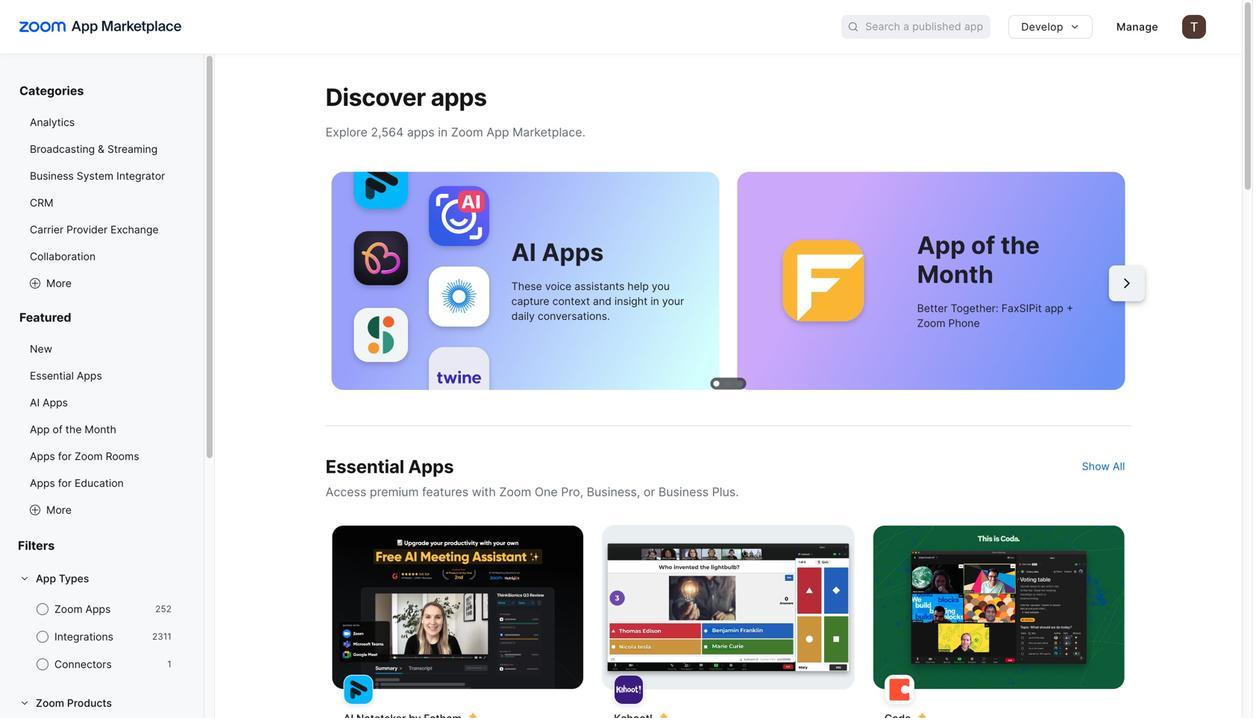 Task type: describe. For each thing, give the bounding box(es) containing it.
zoom inside the better together: faxsipit app + zoom phone
[[918, 317, 946, 330]]

better together: faxsipit app + zoom phone
[[918, 302, 1074, 330]]

252
[[155, 604, 172, 615]]

categories button
[[18, 84, 186, 110]]

1 vertical spatial essential apps
[[326, 456, 454, 478]]

crm
[[30, 197, 53, 209]]

rooms
[[106, 450, 139, 463]]

essential apps link
[[18, 364, 186, 388]]

0 horizontal spatial ai
[[30, 397, 40, 409]]

and
[[593, 295, 612, 308]]

1 horizontal spatial business
[[659, 485, 709, 500]]

ai apps link
[[18, 391, 186, 415]]

system
[[77, 170, 114, 182]]

broadcasting
[[30, 143, 95, 156]]

featured
[[19, 310, 71, 325]]

app types button
[[18, 567, 186, 591]]

manage
[[1117, 21, 1159, 33]]

more for categories
[[46, 277, 72, 290]]

streaming
[[107, 143, 158, 156]]

show all
[[1083, 461, 1126, 473]]

apps up apps for education
[[30, 450, 55, 463]]

zoom down types
[[54, 603, 83, 616]]

zoom left the one on the bottom left
[[500, 485, 532, 500]]

business system integrator
[[30, 170, 165, 182]]

zoom inside dropdown button
[[36, 697, 64, 710]]

app types
[[36, 573, 89, 585]]

1 horizontal spatial essential
[[326, 456, 404, 478]]

0 horizontal spatial business
[[30, 170, 74, 182]]

apps for education
[[30, 477, 124, 490]]

0 vertical spatial app of the month
[[918, 231, 1040, 289]]

discover apps
[[326, 83, 487, 112]]

collaboration link
[[18, 245, 186, 269]]

business,
[[587, 485, 641, 500]]

apps up features
[[408, 456, 454, 478]]

the inside app of the month link
[[66, 424, 82, 436]]

1
[[167, 659, 172, 670]]

apps for education link
[[18, 472, 186, 496]]

with
[[472, 485, 496, 500]]

conversations.
[[538, 310, 610, 323]]

provider
[[67, 224, 108, 236]]

analytics link
[[18, 110, 186, 134]]

analytics
[[30, 116, 75, 129]]

you
[[652, 280, 670, 293]]

apps up "voice"
[[542, 238, 604, 267]]

your
[[663, 295, 684, 308]]

zoom down discover apps
[[451, 125, 483, 139]]

app of the month link
[[18, 418, 186, 442]]

premium
[[370, 485, 419, 500]]

zoom products
[[36, 697, 112, 710]]

banner containing develop
[[0, 0, 1243, 54]]

or
[[644, 485, 655, 500]]

these voice assistants help you capture context and insight in your daily conversations.
[[512, 280, 684, 323]]

app inside dropdown button
[[36, 573, 56, 585]]

app up the apps for zoom rooms
[[30, 424, 50, 436]]

broadcasting & streaming
[[30, 143, 158, 156]]

show all button
[[1077, 458, 1132, 476]]

explore
[[326, 125, 368, 139]]

help
[[628, 280, 649, 293]]

new
[[30, 343, 52, 356]]

voice
[[545, 280, 572, 293]]

app up better
[[918, 231, 966, 260]]

develop button
[[1009, 15, 1093, 39]]

integrator
[[117, 170, 165, 182]]

business system integrator link
[[18, 164, 186, 188]]

daily
[[512, 310, 535, 323]]

insight
[[615, 295, 648, 308]]

carrier
[[30, 224, 64, 236]]

+
[[1067, 302, 1074, 315]]

Search text field
[[866, 16, 991, 38]]

0 vertical spatial apps
[[431, 83, 487, 112]]



Task type: vqa. For each thing, say whether or not it's contained in the screenshot.
the bottommost Business
yes



Task type: locate. For each thing, give the bounding box(es) containing it.
1 horizontal spatial app of the month
[[918, 231, 1040, 289]]

apps down 'app types' dropdown button
[[85, 603, 111, 616]]

0 vertical spatial the
[[1001, 231, 1040, 260]]

access
[[326, 485, 367, 500]]

more for featured
[[46, 504, 72, 517]]

essential apps up premium
[[326, 456, 454, 478]]

of inside app of the month
[[972, 231, 996, 260]]

1 vertical spatial for
[[58, 477, 72, 490]]

categories
[[19, 84, 84, 98]]

the
[[1001, 231, 1040, 260], [66, 424, 82, 436]]

0 horizontal spatial essential
[[30, 370, 74, 382]]

app left types
[[36, 573, 56, 585]]

0 horizontal spatial of
[[53, 424, 63, 436]]

0 vertical spatial month
[[918, 260, 994, 289]]

1 vertical spatial ai
[[30, 397, 40, 409]]

carrier provider exchange link
[[18, 218, 186, 242]]

month up apps for zoom rooms link
[[85, 424, 116, 436]]

0 vertical spatial essential apps
[[30, 370, 102, 382]]

business right the or
[[659, 485, 709, 500]]

1 vertical spatial of
[[53, 424, 63, 436]]

1 horizontal spatial essential apps
[[326, 456, 454, 478]]

more
[[46, 277, 72, 290], [46, 504, 72, 517]]

these
[[512, 280, 542, 293]]

context
[[553, 295, 590, 308]]

1 horizontal spatial the
[[1001, 231, 1040, 260]]

connectors
[[54, 659, 112, 671]]

the up the apps for zoom rooms
[[66, 424, 82, 436]]

ai up these
[[512, 238, 536, 267]]

1 vertical spatial the
[[66, 424, 82, 436]]

in
[[438, 125, 448, 139], [651, 295, 660, 308]]

0 vertical spatial for
[[58, 450, 72, 463]]

app of the month up the apps for zoom rooms
[[30, 424, 116, 436]]

one
[[535, 485, 558, 500]]

more down apps for education
[[46, 504, 72, 517]]

1 horizontal spatial ai
[[512, 238, 536, 267]]

new link
[[18, 337, 186, 361]]

discover
[[326, 83, 426, 112]]

business up crm
[[30, 170, 74, 182]]

zoom products button
[[18, 692, 186, 716]]

more down collaboration
[[46, 277, 72, 290]]

1 vertical spatial apps
[[407, 125, 435, 139]]

essential apps
[[30, 370, 102, 382], [326, 456, 454, 478]]

explore 2,564 apps in zoom app marketplace.
[[326, 125, 586, 139]]

crm link
[[18, 191, 186, 215]]

0 horizontal spatial month
[[85, 424, 116, 436]]

1 vertical spatial ai apps
[[30, 397, 68, 409]]

apps up ai apps link
[[77, 370, 102, 382]]

essential up access
[[326, 456, 404, 478]]

plus.
[[712, 485, 739, 500]]

show
[[1083, 461, 1110, 473]]

education
[[75, 477, 124, 490]]

zoom
[[451, 125, 483, 139], [918, 317, 946, 330], [75, 450, 103, 463], [500, 485, 532, 500], [54, 603, 83, 616], [36, 697, 64, 710]]

for for education
[[58, 477, 72, 490]]

banner
[[0, 0, 1243, 54]]

zoom down better
[[918, 317, 946, 330]]

zoom apps
[[54, 603, 111, 616]]

featured button
[[18, 310, 186, 337]]

month up together:
[[918, 260, 994, 289]]

essential down new
[[30, 370, 74, 382]]

1 horizontal spatial in
[[651, 295, 660, 308]]

broadcasting & streaming link
[[18, 137, 186, 161]]

0 horizontal spatial ai apps
[[30, 397, 68, 409]]

apps down the apps for zoom rooms
[[30, 477, 55, 490]]

&
[[98, 143, 105, 156]]

of
[[972, 231, 996, 260], [53, 424, 63, 436]]

ai apps down new
[[30, 397, 68, 409]]

apps right 2,564
[[407, 125, 435, 139]]

assistants
[[575, 280, 625, 293]]

ai apps
[[512, 238, 604, 267], [30, 397, 68, 409]]

0 vertical spatial essential
[[30, 370, 74, 382]]

essential
[[30, 370, 74, 382], [326, 456, 404, 478]]

integrations
[[54, 631, 113, 644]]

apps up app of the month link
[[43, 397, 68, 409]]

app of the month
[[918, 231, 1040, 289], [30, 424, 116, 436]]

zoom left products
[[36, 697, 64, 710]]

apps up explore 2,564 apps in zoom app marketplace.
[[431, 83, 487, 112]]

1 for from the top
[[58, 450, 72, 463]]

in down discover apps
[[438, 125, 448, 139]]

for for zoom
[[58, 450, 72, 463]]

0 vertical spatial ai apps
[[512, 238, 604, 267]]

0 horizontal spatial the
[[66, 424, 82, 436]]

business
[[30, 170, 74, 182], [659, 485, 709, 500]]

1 vertical spatial business
[[659, 485, 709, 500]]

month inside app of the month
[[918, 260, 994, 289]]

2 more from the top
[[46, 504, 72, 517]]

features
[[422, 485, 469, 500]]

develop
[[1022, 21, 1064, 33]]

of up the apps for zoom rooms
[[53, 424, 63, 436]]

all
[[1113, 461, 1126, 473]]

together:
[[951, 302, 999, 315]]

capture
[[512, 295, 550, 308]]

faxsipit
[[1002, 302, 1042, 315]]

access premium features with zoom one pro, business, or business plus.
[[326, 485, 739, 500]]

for up apps for education
[[58, 450, 72, 463]]

app of the month up together:
[[918, 231, 1040, 289]]

apps for zoom rooms link
[[18, 445, 186, 469]]

collaboration
[[30, 250, 96, 263]]

0 vertical spatial of
[[972, 231, 996, 260]]

0 vertical spatial in
[[438, 125, 448, 139]]

ai apps up "voice"
[[512, 238, 604, 267]]

carrier provider exchange
[[30, 224, 159, 236]]

of up together:
[[972, 231, 996, 260]]

app
[[487, 125, 509, 139], [918, 231, 966, 260], [30, 424, 50, 436], [36, 573, 56, 585]]

in inside these voice assistants help you capture context and insight in your daily conversations.
[[651, 295, 660, 308]]

manage button
[[1105, 15, 1171, 39]]

1 vertical spatial month
[[85, 424, 116, 436]]

search a published app element
[[842, 15, 991, 39]]

0 vertical spatial ai
[[512, 238, 536, 267]]

ai down new
[[30, 397, 40, 409]]

for
[[58, 450, 72, 463], [58, 477, 72, 490]]

in down you at the top right of the page
[[651, 295, 660, 308]]

marketplace.
[[513, 125, 586, 139]]

0 vertical spatial business
[[30, 170, 74, 182]]

types
[[59, 573, 89, 585]]

apps
[[431, 83, 487, 112], [407, 125, 435, 139]]

1 horizontal spatial ai apps
[[512, 238, 604, 267]]

2,564
[[371, 125, 404, 139]]

1 horizontal spatial of
[[972, 231, 996, 260]]

phone
[[949, 317, 980, 330]]

for down the apps for zoom rooms
[[58, 477, 72, 490]]

apps for zoom rooms
[[30, 450, 139, 463]]

1 more from the top
[[46, 277, 72, 290]]

0 horizontal spatial app of the month
[[30, 424, 116, 436]]

0 horizontal spatial in
[[438, 125, 448, 139]]

2 for from the top
[[58, 477, 72, 490]]

zoom up the education
[[75, 450, 103, 463]]

exchange
[[111, 224, 159, 236]]

app left marketplace.
[[487, 125, 509, 139]]

2311
[[152, 632, 172, 643]]

pro,
[[561, 485, 584, 500]]

app
[[1045, 302, 1064, 315]]

the up faxsipit
[[1001, 231, 1040, 260]]

0 vertical spatial more
[[46, 277, 72, 290]]

better
[[918, 302, 948, 315]]

1 vertical spatial essential
[[326, 456, 404, 478]]

1 horizontal spatial month
[[918, 260, 994, 289]]

essential apps down new
[[30, 370, 102, 382]]

1 vertical spatial in
[[651, 295, 660, 308]]

1 vertical spatial app of the month
[[30, 424, 116, 436]]

1 vertical spatial more
[[46, 504, 72, 517]]

month
[[918, 260, 994, 289], [85, 424, 116, 436]]

products
[[67, 697, 112, 710]]

0 horizontal spatial essential apps
[[30, 370, 102, 382]]

filters
[[18, 539, 55, 553]]



